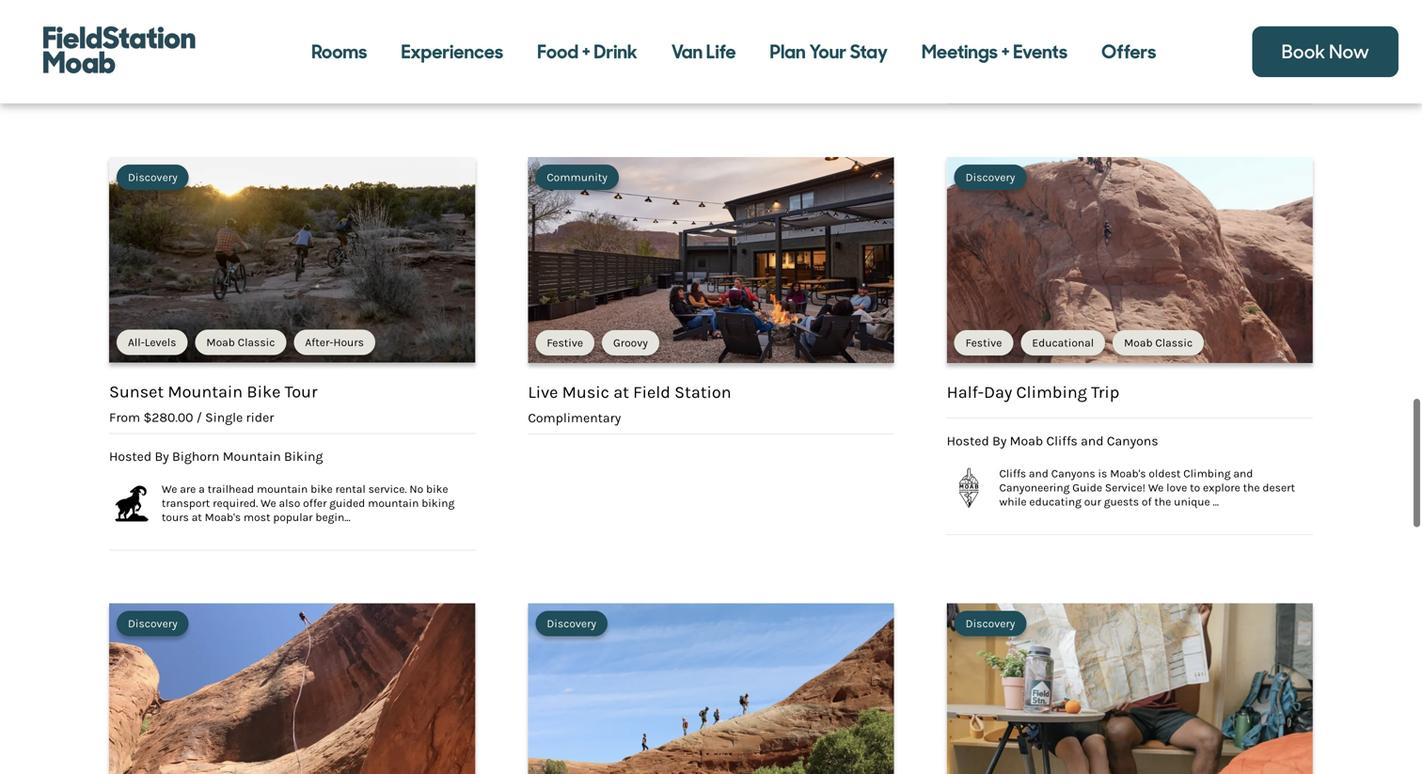 Task type: describe. For each thing, give the bounding box(es) containing it.
sunset mountain bike tour from $280.00 / single rider
[[109, 382, 318, 426]]

/
[[196, 410, 202, 426]]

biking
[[284, 449, 323, 465]]

1 vertical spatial mountain
[[223, 449, 281, 465]]

complimentary
[[528, 410, 621, 426]]

bike
[[247, 382, 281, 402]]

moab classic for 1st moab classic button from left
[[206, 336, 275, 349]]

cliffs and canyons is moab's oldest climbing and canyoneering guide service! we love to explore the desert while educating our guests of the unique and beautiful landscape that we call home. come have an adventure with us! image
[[947, 466, 992, 512]]

plan your stay
[[770, 40, 888, 64]]

live music at field station image
[[528, 138, 894, 382]]

we inside cliffs and canyons is moab's oldest climbing and canyoneering guide service! we love to explore the desert while educating our guests of the unique ...
[[1149, 481, 1164, 494]]

0 horizontal spatial and
[[1029, 467, 1049, 480]]

groovy button
[[602, 330, 659, 355]]

music
[[562, 382, 610, 402]]

desert
[[1263, 481, 1296, 494]]

single
[[205, 410, 243, 426]]

love
[[1167, 481, 1188, 494]]

climbing inside cliffs and canyons is moab's oldest climbing and canyoneering guide service! we love to explore the desert while educating our guests of the unique ...
[[1184, 467, 1231, 480]]

while
[[1000, 495, 1027, 508]]

food
[[537, 40, 579, 64]]

offers link
[[1085, 24, 1174, 80]]

community button
[[536, 164, 619, 190]]

hosted for half-day climbing trip
[[947, 433, 990, 449]]

live
[[528, 382, 558, 402]]

sunset
[[109, 382, 164, 402]]

all-levels
[[128, 336, 176, 349]]

at inside live music at field station complimentary
[[614, 382, 629, 402]]

book now
[[1282, 40, 1370, 64]]

festive for live music at field station
[[547, 336, 583, 349]]

groovy
[[613, 336, 648, 349]]

discovery button for family rockaneering trip image
[[536, 611, 608, 637]]

after-
[[305, 336, 334, 349]]

events
[[1014, 40, 1068, 64]]

drink
[[594, 40, 638, 64]]

1 horizontal spatial and
[[1081, 433, 1104, 449]]

plan
[[770, 40, 806, 64]]

canyoneering
[[1000, 481, 1070, 494]]

service!
[[1105, 481, 1146, 494]]

1 horizontal spatial moab
[[1010, 433, 1044, 449]]

bighorn
[[172, 449, 220, 465]]

educational button
[[1021, 330, 1106, 355]]

community
[[547, 171, 608, 184]]

most down hosted by bighorn mountain biking at the bottom left of the page
[[244, 511, 271, 524]]

most left rooms link
[[244, 28, 271, 41]]

stay
[[850, 40, 888, 64]]

2 horizontal spatial and
[[1234, 467, 1254, 480]]

educating
[[1030, 495, 1082, 508]]

rooms
[[312, 40, 367, 64]]

classic for 1st moab classic button from left
[[238, 336, 275, 349]]

experiences
[[401, 40, 504, 64]]

festive button for half-day climbing trip
[[955, 330, 1014, 355]]

by for sunset mountain bike tour
[[155, 449, 169, 465]]

canyons inside cliffs and canyons is moab's oldest climbing and canyoneering guide service! we love to explore the desert while educating our guests of the unique ...
[[1052, 467, 1096, 480]]

food + drink link
[[521, 24, 655, 80]]

rider
[[246, 410, 274, 426]]

festive button for live music at field station
[[536, 330, 595, 355]]

mappy morning! image
[[947, 604, 1313, 774]]

experiences link
[[384, 24, 521, 80]]

classic for second moab classic button from left
[[1156, 336, 1193, 349]]

discovery for family rockaneering trip image
[[547, 617, 597, 631]]

offers
[[1102, 40, 1157, 64]]

by for half-day climbing trip
[[993, 433, 1007, 449]]

we are a trailhead mountain bike rental service. no bike transport required. we also offer guided mountain biking tours at moab's most popular beginner to intermediate trail systems. image
[[109, 482, 154, 528]]

...
[[1213, 495, 1219, 508]]

station
[[675, 382, 732, 402]]

van life
[[672, 40, 736, 64]]

rooms link
[[295, 24, 384, 80]]

1 vertical spatial the
[[1155, 495, 1172, 508]]

all-levels button
[[117, 330, 188, 355]]

discovery for half-day canyoneering trip image
[[128, 617, 178, 631]]

half-
[[947, 382, 984, 402]]

of
[[1142, 495, 1152, 508]]

2 moab classic button from the left
[[1113, 330, 1204, 355]]

live music at field station complimentary
[[528, 382, 732, 426]]

now
[[1330, 40, 1370, 64]]

book now link
[[1253, 26, 1399, 77]]

trip
[[1092, 382, 1120, 402]]

book
[[1282, 40, 1326, 64]]

meetings
[[922, 40, 998, 64]]

meetings + events
[[922, 40, 1068, 64]]



Task type: vqa. For each thing, say whether or not it's contained in the screenshot.
2nd + from the right
yes



Task type: locate. For each thing, give the bounding box(es) containing it.
0 vertical spatial hosted
[[947, 433, 990, 449]]

1 festive from the left
[[547, 336, 583, 349]]

hosted for sunset mountain bike tour
[[109, 449, 152, 465]]

mountain inside "sunset mountain bike tour from $280.00 / single rider"
[[168, 382, 243, 402]]

0 horizontal spatial hosted
[[109, 449, 152, 465]]

discovery button
[[117, 164, 189, 190], [955, 164, 1027, 190], [117, 611, 189, 637], [536, 611, 608, 637], [955, 611, 1027, 637]]

moab classic for second moab classic button from left
[[1124, 336, 1193, 349]]

family rockaneering trip image
[[528, 585, 894, 774]]

discovery for mappy morning! image
[[966, 617, 1016, 631]]

the left desert
[[1243, 481, 1260, 494]]

service.
[[368, 0, 407, 12], [787, 0, 826, 12], [1206, 36, 1245, 49], [368, 483, 407, 496]]

1 horizontal spatial festive button
[[955, 330, 1014, 355]]

2 festive button from the left
[[955, 330, 1014, 355]]

mountain down rider
[[223, 449, 281, 465]]

and up canyoneering
[[1029, 467, 1049, 480]]

1 vertical spatial hosted
[[109, 449, 152, 465]]

+ for events
[[1002, 40, 1010, 64]]

hosted by moab cliffs and canyons
[[947, 433, 1159, 449]]

food + drink
[[537, 40, 638, 64]]

hosted by bighorn mountain biking
[[109, 449, 323, 465]]

0 horizontal spatial classic
[[238, 336, 275, 349]]

moab up canyoneering
[[1010, 433, 1044, 449]]

half-day climbing trip
[[947, 382, 1120, 402]]

1 vertical spatial cliffs
[[1000, 467, 1027, 480]]

all-
[[128, 336, 145, 349]]

plan your stay link
[[753, 24, 905, 80]]

tours
[[162, 28, 189, 41], [581, 28, 608, 41], [1000, 64, 1027, 77], [162, 511, 189, 524]]

cliffs up canyoneering
[[1000, 467, 1027, 480]]

mountain
[[257, 0, 308, 12], [676, 0, 727, 12], [368, 13, 419, 27], [787, 13, 838, 27], [1095, 36, 1146, 49], [1206, 50, 1257, 63], [257, 483, 308, 496], [368, 497, 419, 510]]

festive for half-day climbing trip
[[966, 336, 1002, 349]]

discovery button for half-day canyoneering trip image
[[117, 611, 189, 637]]

1 horizontal spatial the
[[1243, 481, 1260, 494]]

trailhead
[[208, 0, 254, 12], [627, 0, 673, 12], [1046, 36, 1092, 49], [208, 483, 254, 496]]

discovery button for mappy morning! image
[[955, 611, 1027, 637]]

after-hours button
[[294, 330, 375, 355]]

field
[[633, 382, 671, 402]]

sunset mountain bike tour image
[[109, 138, 475, 382]]

bike
[[311, 0, 333, 12], [426, 0, 448, 12], [730, 0, 752, 12], [845, 0, 867, 12], [1149, 36, 1171, 49], [1264, 36, 1286, 49], [311, 483, 333, 496], [426, 483, 448, 496]]

0 horizontal spatial cliffs
[[1000, 467, 1027, 480]]

moab right levels
[[206, 336, 235, 349]]

and
[[1081, 433, 1104, 449], [1029, 467, 1049, 480], [1234, 467, 1254, 480]]

1 classic from the left
[[238, 336, 275, 349]]

by
[[993, 433, 1007, 449], [155, 449, 169, 465]]

2 classic from the left
[[1156, 336, 1193, 349]]

2 festive from the left
[[966, 336, 1002, 349]]

+ for drink
[[582, 40, 591, 64]]

0 vertical spatial by
[[993, 433, 1007, 449]]

cliffs and canyons is moab's oldest climbing and canyoneering guide service! we love to explore the desert while educating our guests of the unique ...
[[1000, 467, 1296, 508]]

1 horizontal spatial moab classic
[[1124, 336, 1193, 349]]

most
[[244, 28, 271, 41], [663, 28, 689, 41], [1082, 64, 1109, 77], [244, 511, 271, 524]]

1 + from the left
[[582, 40, 591, 64]]

popular
[[273, 28, 313, 41], [692, 28, 732, 41], [1111, 64, 1151, 77], [273, 511, 313, 524]]

2 + from the left
[[1002, 40, 1010, 64]]

0 horizontal spatial festive button
[[536, 330, 595, 355]]

0 horizontal spatial canyons
[[1052, 467, 1096, 480]]

is
[[1098, 467, 1108, 480]]

climbing up to
[[1184, 467, 1231, 480]]

cliffs inside cliffs and canyons is moab's oldest climbing and canyoneering guide service! we love to explore the desert while educating our guests of the unique ...
[[1000, 467, 1027, 480]]

the right "of"
[[1155, 495, 1172, 508]]

0 horizontal spatial festive
[[547, 336, 583, 349]]

1 horizontal spatial classic
[[1156, 336, 1193, 349]]

1 festive button from the left
[[536, 330, 595, 355]]

our
[[1085, 495, 1102, 508]]

half-day canyoneering trip image
[[109, 463, 475, 774]]

classic
[[238, 336, 275, 349], [1156, 336, 1193, 349]]

1 vertical spatial canyons
[[1052, 467, 1096, 480]]

discovery
[[128, 171, 178, 184], [966, 171, 1016, 184], [128, 617, 178, 631], [547, 617, 597, 631], [966, 617, 1016, 631]]

by left bighorn
[[155, 449, 169, 465]]

hours
[[334, 336, 364, 349]]

canyons up is at the bottom
[[1107, 433, 1159, 449]]

hosted up "cliffs and canyons is moab's oldest climbing and canyoneering guide service! we love to explore the desert while educating our guests of the unique and beautiful landscape that we call home. come have an adventure with us!" "icon"
[[947, 433, 990, 449]]

explore
[[1203, 481, 1241, 494]]

1 moab classic from the left
[[206, 336, 275, 349]]

cliffs
[[1047, 433, 1078, 449], [1000, 467, 1027, 480]]

by down day
[[993, 433, 1007, 449]]

+ left events
[[1002, 40, 1010, 64]]

moab's
[[205, 28, 241, 41], [624, 28, 660, 41], [1043, 64, 1079, 77], [1110, 467, 1147, 480], [205, 511, 241, 524]]

1 horizontal spatial festive
[[966, 336, 1002, 349]]

to
[[1190, 481, 1201, 494]]

1 horizontal spatial by
[[993, 433, 1007, 449]]

biking
[[422, 13, 455, 27], [841, 13, 874, 27], [1260, 50, 1293, 63], [422, 497, 455, 510]]

festive button up music
[[536, 330, 595, 355]]

0 horizontal spatial by
[[155, 449, 169, 465]]

festive button
[[536, 330, 595, 355], [955, 330, 1014, 355]]

1 horizontal spatial hosted
[[947, 433, 990, 449]]

from
[[109, 410, 140, 426]]

unique
[[1174, 495, 1211, 508]]

1 horizontal spatial moab classic button
[[1113, 330, 1204, 355]]

1 vertical spatial by
[[155, 449, 169, 465]]

guests
[[1104, 495, 1139, 508]]

we are a trailhead mountain bike rental service. no bike transport required. we also offer guided mountain biking tours at moab's most popular begin...
[[162, 0, 455, 41], [581, 0, 874, 41], [1000, 36, 1293, 77], [162, 483, 455, 524]]

at
[[192, 28, 202, 41], [611, 28, 621, 41], [1030, 64, 1040, 77], [614, 382, 629, 402], [192, 511, 202, 524]]

0 vertical spatial mountain
[[168, 382, 243, 402]]

moab classic button up 'trip'
[[1113, 330, 1204, 355]]

hosted down from
[[109, 449, 152, 465]]

van
[[672, 40, 703, 64]]

climbing up hosted by moab cliffs and canyons
[[1017, 382, 1088, 402]]

moab classic
[[206, 336, 275, 349], [1124, 336, 1193, 349]]

1 horizontal spatial canyons
[[1107, 433, 1159, 449]]

0 vertical spatial canyons
[[1107, 433, 1159, 449]]

moab right educational 'button' at the top right
[[1124, 336, 1153, 349]]

oldest
[[1149, 467, 1181, 480]]

0 horizontal spatial moab classic button
[[195, 330, 286, 355]]

$280.00
[[143, 410, 193, 426]]

are
[[180, 0, 196, 12], [599, 0, 615, 12], [1018, 36, 1034, 49], [180, 483, 196, 496]]

0 horizontal spatial moab
[[206, 336, 235, 349]]

0 horizontal spatial +
[[582, 40, 591, 64]]

most down offers
[[1082, 64, 1109, 77]]

0 horizontal spatial climbing
[[1017, 382, 1088, 402]]

the
[[1243, 481, 1260, 494], [1155, 495, 1172, 508]]

after-hours
[[305, 336, 364, 349]]

we
[[162, 0, 177, 12], [581, 0, 596, 12], [261, 13, 276, 27], [680, 13, 695, 27], [1000, 36, 1015, 49], [1099, 50, 1114, 63], [1149, 481, 1164, 494], [162, 483, 177, 496], [261, 497, 276, 510]]

a
[[199, 0, 205, 12], [618, 0, 624, 12], [1037, 36, 1043, 49], [199, 483, 205, 496]]

2 moab classic from the left
[[1124, 336, 1193, 349]]

moab's inside cliffs and canyons is moab's oldest climbing and canyoneering guide service! we love to explore the desert while educating our guests of the unique ...
[[1110, 467, 1147, 480]]

1 horizontal spatial +
[[1002, 40, 1010, 64]]

cliffs up guide
[[1047, 433, 1078, 449]]

educational
[[1032, 336, 1094, 349]]

0 vertical spatial climbing
[[1017, 382, 1088, 402]]

mountain up /
[[168, 382, 243, 402]]

+ right food
[[582, 40, 591, 64]]

0 vertical spatial the
[[1243, 481, 1260, 494]]

moab classic button up bike
[[195, 330, 286, 355]]

festive button up day
[[955, 330, 1014, 355]]

1 moab classic button from the left
[[195, 330, 286, 355]]

mountain
[[168, 382, 243, 402], [223, 449, 281, 465]]

hosted
[[947, 433, 990, 449], [109, 449, 152, 465]]

1 horizontal spatial climbing
[[1184, 467, 1231, 480]]

levels
[[145, 336, 176, 349]]

moab
[[206, 336, 235, 349], [1124, 336, 1153, 349], [1010, 433, 1044, 449]]

festive up day
[[966, 336, 1002, 349]]

tour
[[285, 382, 318, 402]]

meetings + events link
[[905, 24, 1085, 80]]

begin...
[[316, 28, 351, 41], [735, 28, 770, 41], [1154, 64, 1189, 77], [316, 511, 351, 524]]

day
[[984, 382, 1013, 402]]

and up is at the bottom
[[1081, 433, 1104, 449]]

moab classic button
[[195, 330, 286, 355], [1113, 330, 1204, 355]]

1 horizontal spatial cliffs
[[1047, 433, 1078, 449]]

life
[[707, 40, 736, 64]]

2 horizontal spatial moab
[[1124, 336, 1153, 349]]

rental
[[335, 0, 366, 12], [754, 0, 785, 12], [1173, 36, 1204, 49], [335, 483, 366, 496]]

0 horizontal spatial moab classic
[[206, 336, 275, 349]]

guide
[[1073, 481, 1103, 494]]

canyons
[[1107, 433, 1159, 449], [1052, 467, 1096, 480]]

van life link
[[655, 24, 753, 80]]

offer
[[303, 13, 327, 27], [722, 13, 746, 27], [1141, 50, 1165, 63], [303, 497, 327, 510]]

most left the life
[[663, 28, 689, 41]]

also
[[279, 13, 300, 27], [698, 13, 719, 27], [1117, 50, 1138, 63], [279, 497, 300, 510]]

canyons up guide
[[1052, 467, 1096, 480]]

your
[[810, 40, 847, 64]]

0 vertical spatial cliffs
[[1047, 433, 1078, 449]]

+
[[582, 40, 591, 64], [1002, 40, 1010, 64]]

half-day climbing trip image
[[947, 138, 1313, 382]]

festive up music
[[547, 336, 583, 349]]

0 horizontal spatial the
[[1155, 495, 1172, 508]]

and up explore
[[1234, 467, 1254, 480]]

1 vertical spatial climbing
[[1184, 467, 1231, 480]]



